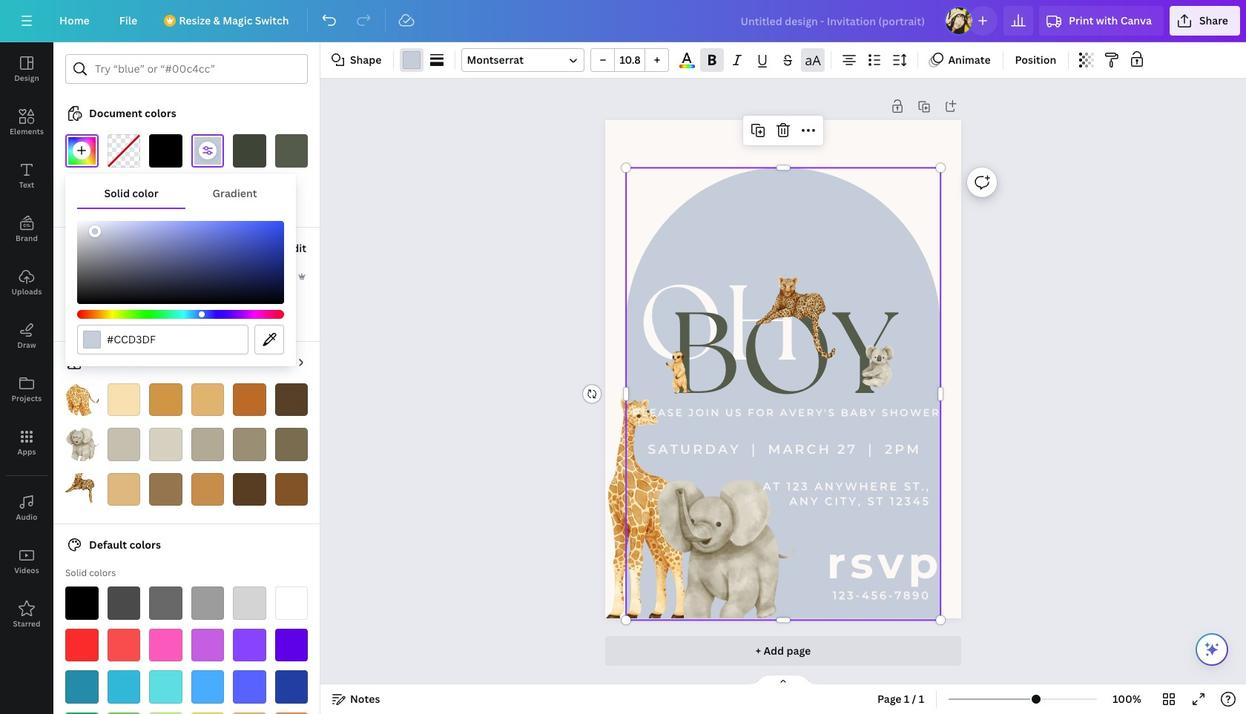 Task type: vqa. For each thing, say whether or not it's contained in the screenshot.
premium in the Small teams can get started with Canva for Teams, which unlocks all the premium elements and collaboration tools in our Visual Worksuite. Every license purchased can count towards the threshold to unlock a student team, should you wish to unlock this later on.
no



Task type: locate. For each thing, give the bounding box(es) containing it.
white #ffffff image
[[275, 587, 308, 620], [275, 587, 308, 620]]

#ccd3df image
[[403, 51, 421, 69], [403, 51, 421, 69], [191, 134, 224, 167], [191, 134, 224, 167], [83, 331, 101, 349]]

print with canva
[[1069, 13, 1152, 27]]

#867759 image
[[275, 428, 308, 461]]

│ right 27
[[864, 441, 879, 457]]

resize
[[179, 13, 211, 27]]

gradient
[[213, 186, 257, 200]]

gray #a6a6a6 image
[[191, 587, 224, 620]]

color range image
[[679, 65, 695, 68]]

solid right the videos
[[65, 567, 87, 579]]

color palette
[[65, 270, 122, 283]]

#75c6ef image
[[149, 290, 182, 323]]

gradient button
[[186, 180, 284, 208]]

show pages image
[[748, 674, 819, 686]]

#000000 image
[[149, 134, 182, 167]]

saturday │ march 27 │ 2pm
[[648, 441, 922, 457]]

march
[[768, 441, 832, 457]]

456-
[[862, 589, 895, 602]]

design button
[[0, 42, 53, 96]]

city,
[[825, 495, 863, 508]]

print with canva button
[[1039, 6, 1164, 36]]

royal blue #5271ff image
[[233, 671, 266, 704]]

all
[[284, 356, 295, 368]]

#bcb3a0 image
[[191, 428, 224, 461]]

colors for solid colors
[[89, 567, 116, 579]]

design
[[14, 73, 39, 83]]

#d19755 image
[[191, 473, 224, 506]]

1 left /
[[904, 692, 910, 706]]

grass green #7ed957 image
[[107, 713, 140, 714]]

│ down for
[[747, 441, 762, 457]]

1 right /
[[919, 692, 925, 706]]

position button
[[1009, 48, 1063, 72]]

page
[[878, 692, 902, 706]]

green #00bf63 image
[[65, 713, 98, 714], [65, 713, 98, 714]]

notes button
[[326, 688, 386, 712]]

pink #ff66c4 image
[[149, 629, 182, 662], [149, 629, 182, 662]]

#a59980 image
[[233, 428, 266, 461]]

7890
[[895, 589, 931, 602]]

#654526 image
[[233, 473, 266, 506]]

edit button
[[285, 234, 308, 263]]

1 horizontal spatial │
[[864, 441, 879, 457]]

#166bb5 image
[[107, 290, 140, 323]]

#a59980 image
[[233, 428, 266, 461]]

videos
[[14, 565, 39, 576]]

dark gray #545454 image
[[107, 587, 140, 620], [107, 587, 140, 620]]

#ccd3df image
[[83, 331, 101, 349]]

dark turquoise #0097b2 image
[[65, 671, 98, 704], [65, 671, 98, 704]]

1 horizontal spatial 1
[[919, 692, 925, 706]]

#867759 image
[[275, 428, 308, 461]]

1
[[904, 692, 910, 706], [919, 692, 925, 706]]

magenta #cb6ce6 image
[[191, 629, 224, 662], [191, 629, 224, 662]]

aqua blue #0cc0df image
[[107, 671, 140, 704], [107, 671, 140, 704]]

share
[[1200, 13, 1229, 27]]

solid for solid color
[[104, 186, 130, 200]]

2 │ from the left
[[864, 441, 879, 457]]

#8f5d2c image
[[275, 473, 308, 506]]

#75c6ef image
[[149, 290, 182, 323]]

audio
[[16, 512, 38, 522]]

0 horizontal spatial solid
[[65, 567, 87, 579]]

colors right photo
[[122, 355, 154, 369]]

/
[[912, 692, 917, 706]]

1 vertical spatial solid
[[65, 567, 87, 579]]

colors up #000000 image
[[145, 106, 176, 120]]

#c7752e image
[[233, 383, 266, 416]]

#dcd6c8 image
[[149, 428, 182, 461], [149, 428, 182, 461]]

#fdf9f7 image
[[65, 176, 98, 209], [65, 176, 98, 209]]

123-456-7890
[[833, 589, 931, 602]]

with
[[1096, 13, 1118, 27]]

#ffffff image
[[191, 290, 224, 323]]

please join us for avery's baby shower
[[633, 407, 941, 418]]

gray #737373 image
[[149, 587, 182, 620], [149, 587, 182, 620]]

page 1 / 1
[[878, 692, 925, 706]]

group
[[591, 48, 670, 72]]

audio button
[[0, 482, 53, 535]]

solid
[[104, 186, 130, 200], [65, 567, 87, 579]]

2 1 from the left
[[919, 692, 925, 706]]

#4890cd image
[[65, 290, 98, 323], [65, 290, 98, 323]]

document
[[89, 106, 142, 120]]

black #000000 image
[[65, 587, 98, 620], [65, 587, 98, 620]]

colors
[[145, 106, 176, 120], [122, 355, 154, 369], [129, 538, 161, 552], [89, 567, 116, 579]]

#d19755 image
[[191, 473, 224, 506]]

purple #8c52ff image
[[233, 629, 266, 662]]

#fbe3b8 image
[[107, 383, 140, 416]]

baby
[[841, 407, 877, 418]]

starred button
[[0, 588, 53, 642]]

Design title text field
[[729, 6, 939, 36]]

light gray #d9d9d9 image
[[233, 587, 266, 620], [233, 587, 266, 620]]

#e8bc7b image
[[191, 383, 224, 416], [191, 383, 224, 416]]

cobalt blue #004aad image
[[275, 671, 308, 704]]

#000000 image
[[149, 134, 182, 167]]

elements button
[[0, 96, 53, 149]]

lime #c1ff72 image
[[149, 713, 182, 714], [149, 713, 182, 714]]

solid left color
[[104, 186, 130, 200]]

#e6bf8b image
[[107, 473, 140, 506], [107, 473, 140, 506]]

turquoise blue #5ce1e6 image
[[149, 671, 182, 704], [149, 671, 182, 704]]

photo
[[89, 355, 120, 369]]

#c7752e image
[[233, 383, 266, 416]]

home link
[[47, 6, 101, 36]]

solid for solid colors
[[65, 567, 87, 579]]

0 horizontal spatial 1
[[904, 692, 910, 706]]

cobalt blue #004aad image
[[275, 671, 308, 704]]

add a new color image
[[65, 134, 98, 167]]

#606655 image
[[275, 134, 308, 167], [275, 134, 308, 167]]

27
[[838, 441, 858, 457]]

#cdc6b7 image
[[107, 428, 140, 461], [107, 428, 140, 461]]

0 vertical spatial solid
[[104, 186, 130, 200]]

#a18058 image
[[149, 473, 182, 506], [149, 473, 182, 506]]

100% button
[[1103, 688, 1151, 712]]

avery's
[[780, 407, 836, 418]]

&
[[213, 13, 220, 27]]

0 horizontal spatial │
[[747, 441, 762, 457]]

+ add page button
[[605, 637, 962, 666]]

solid inside solid color button
[[104, 186, 130, 200]]

#654526 image
[[233, 473, 266, 506]]

#010101 image
[[233, 290, 266, 323]]

at
[[763, 480, 782, 494]]

no color image
[[107, 134, 140, 167]]

elements
[[10, 126, 44, 137]]

colors down 'default'
[[89, 567, 116, 579]]

coral red #ff5757 image
[[107, 629, 140, 662], [107, 629, 140, 662]]

st.,
[[904, 480, 931, 494]]

colors right 'default'
[[129, 538, 161, 552]]

color
[[65, 270, 89, 283]]

1 horizontal spatial solid
[[104, 186, 130, 200]]

starred
[[13, 619, 41, 629]]

#484e3e image
[[233, 134, 266, 167]]

projects
[[12, 393, 42, 404]]

montserrat
[[467, 53, 524, 67]]

brand button
[[0, 203, 53, 256]]

home
[[59, 13, 90, 27]]

bright red #ff3131 image
[[65, 629, 98, 662]]

#64472c image
[[275, 383, 308, 416]]

│
[[747, 441, 762, 457], [864, 441, 879, 457]]

brand
[[16, 233, 38, 243]]

rsvp
[[827, 536, 943, 590]]

#ffffff image
[[191, 290, 224, 323]]



Task type: describe. For each thing, give the bounding box(es) containing it.
document colors
[[89, 106, 176, 120]]

violet #5e17eb image
[[275, 629, 308, 662]]

colors for document colors
[[145, 106, 176, 120]]

st
[[868, 495, 885, 508]]

#484e3e image
[[233, 134, 266, 167]]

notes
[[350, 692, 380, 706]]

100%
[[1113, 692, 1142, 706]]

position
[[1015, 53, 1057, 67]]

– – number field
[[620, 53, 641, 67]]

Hex color code text field
[[107, 326, 239, 354]]

projects button
[[0, 363, 53, 416]]

uploads button
[[0, 256, 53, 309]]

#64472c image
[[275, 383, 308, 416]]

animate
[[949, 53, 991, 67]]

please
[[633, 407, 684, 418]]

shower
[[882, 407, 941, 418]]

default colors
[[89, 538, 161, 552]]

orange #ff914d image
[[275, 713, 308, 714]]

champsraise
[[89, 241, 157, 255]]

side panel tab list
[[0, 42, 53, 642]]

canva assistant image
[[1203, 641, 1221, 659]]

no color image
[[107, 134, 140, 167]]

purple #8c52ff image
[[233, 629, 266, 662]]

file button
[[107, 6, 149, 36]]

oh
[[638, 264, 802, 384]]

#166bb5 image
[[107, 290, 140, 323]]

shape button
[[326, 48, 388, 72]]

light blue #38b6ff image
[[191, 671, 224, 704]]

palette
[[91, 270, 122, 283]]

gray #a6a6a6 image
[[191, 587, 224, 620]]

shape
[[350, 53, 382, 67]]

apps
[[17, 447, 36, 457]]

page
[[787, 644, 811, 658]]

12345
[[890, 495, 931, 508]]

print
[[1069, 13, 1094, 27]]

add
[[764, 644, 784, 658]]

apps button
[[0, 416, 53, 470]]

colors for default colors
[[129, 538, 161, 552]]

share button
[[1170, 6, 1241, 36]]

us
[[725, 407, 743, 418]]

see all button
[[265, 348, 308, 377]]

yellow #ffde59 image
[[191, 713, 224, 714]]

edit
[[286, 241, 306, 255]]

1 │ from the left
[[747, 441, 762, 457]]

solid color
[[104, 186, 159, 200]]

see all
[[266, 356, 295, 368]]

violet #5e17eb image
[[275, 629, 308, 662]]

yellow #ffde59 image
[[191, 713, 224, 714]]

for
[[748, 407, 776, 418]]

any
[[790, 495, 820, 508]]

resize & magic switch
[[179, 13, 289, 27]]

magic
[[223, 13, 253, 27]]

orange #ff914d image
[[275, 713, 308, 714]]

file
[[119, 13, 137, 27]]

Try "blue" or "#00c4cc" search field
[[95, 55, 298, 83]]

montserrat button
[[462, 48, 585, 72]]

see
[[266, 356, 282, 368]]

colors for photo colors
[[122, 355, 154, 369]]

#8f5d2c image
[[275, 473, 308, 506]]

videos button
[[0, 535, 53, 588]]

saturday
[[648, 441, 741, 457]]

draw
[[17, 340, 36, 350]]

text
[[19, 180, 34, 190]]

#db9f50 image
[[149, 383, 182, 416]]

switch
[[255, 13, 289, 27]]

canva
[[1121, 13, 1152, 27]]

photo colors
[[89, 355, 154, 369]]

#010101 image
[[233, 290, 266, 323]]

anywhere
[[815, 480, 899, 494]]

at 123 anywhere st., any city, st 12345
[[763, 480, 931, 508]]

color
[[132, 186, 159, 200]]

grass green #7ed957 image
[[107, 713, 140, 714]]

join
[[689, 407, 721, 418]]

resize & magic switch button
[[155, 6, 301, 36]]

boy
[[670, 289, 897, 420]]

champsraise button
[[59, 240, 169, 257]]

peach #ffbd59 image
[[233, 713, 266, 714]]

light blue #38b6ff image
[[191, 671, 224, 704]]

text button
[[0, 149, 53, 203]]

default
[[89, 538, 127, 552]]

peach #ffbd59 image
[[233, 713, 266, 714]]

uploads
[[11, 286, 42, 297]]

123-
[[833, 589, 862, 602]]

royal blue #5271ff image
[[233, 671, 266, 704]]

#db9f50 image
[[149, 383, 182, 416]]

bright red #ff3131 image
[[65, 629, 98, 662]]

#bcb3a0 image
[[191, 428, 224, 461]]

animate button
[[925, 48, 997, 72]]

+
[[756, 644, 761, 658]]

1 1 from the left
[[904, 692, 910, 706]]

+ add page
[[756, 644, 811, 658]]

2pm
[[885, 441, 922, 457]]

#fbe3b8 image
[[107, 383, 140, 416]]

123
[[787, 480, 810, 494]]

main menu bar
[[0, 0, 1246, 42]]



